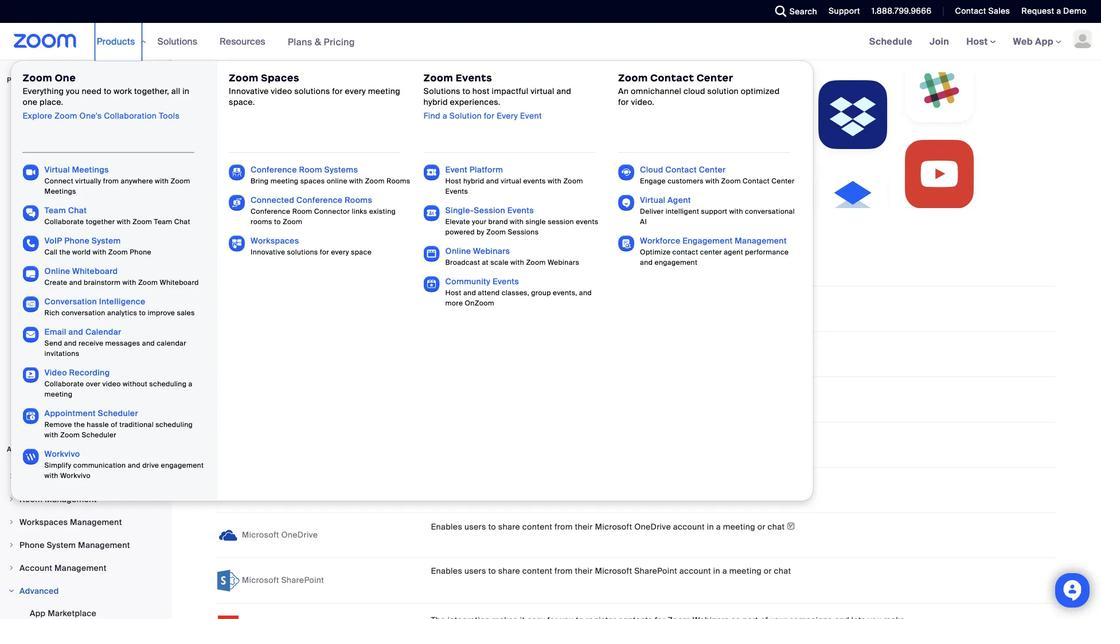 Task type: vqa. For each thing, say whether or not it's contained in the screenshot.
The English popup button
no



Task type: locate. For each thing, give the bounding box(es) containing it.
intelligent
[[666, 207, 699, 216]]

voip phone system link
[[45, 236, 121, 246]]

collaborate down team chat link
[[45, 217, 84, 226]]

1 vertical spatial right image
[[8, 565, 15, 572]]

virtual right the impactful
[[531, 86, 555, 97]]

0 vertical spatial using
[[569, 249, 590, 260]]

zoom up 'intelligence'
[[138, 278, 158, 287]]

right image down admin
[[8, 473, 15, 480]]

system down together
[[92, 236, 121, 246]]

every left space
[[331, 248, 349, 256]]

1 vertical spatial app
[[384, 88, 404, 102]]

webinars
[[20, 175, 56, 185], [473, 246, 510, 257], [548, 258, 580, 267]]

room inside conference room systems bring meeting spaces online with zoom rooms
[[299, 165, 322, 175]]

webinars up the at
[[473, 246, 510, 257]]

engagement down contact
[[655, 258, 698, 267]]

1 users from the top
[[465, 522, 486, 532]]

1 vertical spatial chat
[[774, 566, 791, 577]]

personal for personal devices
[[20, 247, 54, 258]]

0 horizontal spatial engagement
[[161, 461, 204, 470]]

attend
[[478, 288, 500, 297]]

contact sales link
[[947, 0, 1013, 23], [955, 6, 1010, 16]]

1 vertical spatial engagement
[[161, 461, 204, 470]]

1 vertical spatial virtual
[[501, 176, 522, 185]]

virtual meetings image
[[23, 164, 39, 180]]

with up 'intelligence'
[[122, 278, 136, 287]]

zoom up existing
[[365, 176, 385, 185]]

right image inside workspaces management menu item
[[8, 519, 15, 526]]

1 application from the top
[[431, 384, 985, 397]]

workspaces for innovative
[[251, 236, 299, 246]]

workspaces inside workspaces innovative solutions for every space
[[251, 236, 299, 246]]

in
[[183, 86, 190, 97], [707, 522, 714, 532], [714, 566, 721, 577]]

zoom up session
[[564, 176, 583, 185]]

1 horizontal spatial onedrive
[[635, 522, 671, 532]]

0 vertical spatial virtual
[[531, 86, 555, 97]]

their up the enables users to share content from their microsoft sharepoint account in a meeting or chat
[[575, 522, 593, 532]]

rooms left event platform icon
[[387, 176, 410, 185]]

with inside event platform host hybrid and virtual events with zoom events
[[548, 176, 562, 185]]

join link
[[921, 23, 958, 60]]

zoom up online whiteboard create and brainstorm with zoom whiteboard
[[108, 248, 128, 256]]

in inside application
[[707, 522, 714, 532]]

be for outlook
[[513, 294, 523, 305]]

phone up account
[[20, 540, 45, 551]]

0 vertical spatial solutions
[[157, 35, 197, 47]]

0 horizontal spatial solutions
[[157, 35, 197, 47]]

1 horizontal spatial whiteboard
[[160, 278, 199, 287]]

4 enables from the top
[[431, 566, 462, 577]]

online up create
[[45, 266, 70, 277]]

the inside appointment scheduler remove the hassle of traditional scheduling with zoom scheduler
[[74, 420, 85, 429]]

advanced menu item
[[0, 581, 169, 602]]

calendar
[[273, 258, 308, 269], [85, 327, 121, 338]]

zoom inside appointment scheduler remove the hassle of traditional scheduling with zoom scheduler
[[60, 431, 80, 439]]

0 vertical spatial room
[[299, 165, 322, 175]]

from inside application
[[555, 522, 573, 532]]

account management menu item
[[0, 558, 169, 579]]

3 right image from the top
[[8, 542, 15, 549]]

virtual up connect
[[45, 165, 70, 175]]

webinars up events,
[[548, 258, 580, 267]]

1 vertical spatial account
[[680, 566, 711, 577]]

0 vertical spatial engagement
[[655, 258, 698, 267]]

system
[[92, 236, 121, 246], [47, 540, 76, 551]]

with inside the team chat collaborate together with zoom team chat
[[117, 217, 131, 226]]

0 horizontal spatial marketplace
[[48, 608, 96, 619]]

meetings down community events link
[[465, 294, 501, 305]]

0 horizontal spatial events
[[523, 176, 546, 185]]

0 horizontal spatial video
[[102, 379, 121, 388]]

1 vertical spatial innovative
[[251, 248, 285, 256]]

1 right image from the top
[[8, 496, 15, 503]]

1 vertical spatial be
[[513, 294, 523, 305]]

account inside application
[[673, 522, 705, 532]]

collaborate for team
[[45, 217, 84, 226]]

zoom inside zoom events solutions to host impactful virtual and hybrid experiences. find a solution for every event
[[424, 72, 453, 84]]

zoom down 'remove' on the bottom of page
[[60, 431, 80, 439]]

management
[[735, 236, 787, 246], [45, 494, 97, 505], [70, 517, 122, 528], [78, 540, 130, 551], [54, 563, 107, 574]]

2 vertical spatial app
[[30, 608, 46, 619]]

personal down team chat image
[[20, 223, 54, 233]]

calendars down "workforce"
[[623, 249, 663, 260]]

zoom inside event platform host hybrid and virtual events with zoom events
[[564, 176, 583, 185]]

management up performance at the top of page
[[735, 236, 787, 246]]

from inside the virtual meetings connect virtually from anywhere with zoom meetings
[[103, 176, 119, 185]]

using left the outlook
[[569, 294, 590, 305]]

plans & pricing link
[[288, 36, 355, 48], [288, 36, 355, 48]]

0 vertical spatial event
[[520, 111, 542, 121]]

0 vertical spatial collaborate
[[45, 217, 84, 226]]

session
[[548, 217, 574, 226]]

1 vertical spatial event
[[446, 165, 468, 175]]

management down room management "menu item"
[[70, 517, 122, 528]]

4 right image from the top
[[8, 588, 15, 595]]

enables inside enables users to share content from their microsoft onedrive account in a meeting or chat application
[[431, 522, 462, 532]]

whiteboard up brainstorm
[[72, 266, 118, 277]]

right image inside account management menu item
[[8, 565, 15, 572]]

with right world
[[93, 248, 106, 256]]

connected conference rooms conference room connector links existing rooms to zoom
[[251, 195, 396, 226]]

0 vertical spatial account
[[673, 522, 705, 532]]

zoom up virtual agent deliver intelligent support with conversational ai at the right
[[721, 176, 741, 185]]

1 horizontal spatial events
[[576, 217, 599, 226]]

users for enables users to share content from their microsoft onedrive account in a meeting or chat
[[465, 522, 486, 532]]

users inside application
[[465, 522, 486, 532]]

online for online webinars
[[446, 246, 471, 257]]

room inside "menu item"
[[20, 494, 43, 505]]

2 using from the top
[[569, 294, 590, 305]]

notes
[[20, 295, 43, 306]]

from for enables users to share content from their microsoft onedrive account in a meeting or chat
[[555, 522, 573, 532]]

schedule link
[[861, 23, 921, 60]]

events inside event platform host hybrid and virtual events with zoom events
[[446, 187, 468, 196]]

app down advanced
[[30, 608, 46, 619]]

calendar up the receive
[[85, 327, 121, 338]]

0 horizontal spatial online
[[45, 266, 70, 277]]

2 right image from the top
[[8, 519, 15, 526]]

appointment scheduler remove the hassle of traditional scheduling with zoom scheduler
[[45, 408, 193, 439]]

1 right image from the top
[[8, 473, 15, 480]]

0 vertical spatial their
[[575, 522, 593, 532]]

1 using from the top
[[569, 249, 590, 260]]

hybrid up find
[[424, 97, 448, 107]]

for inside workspaces innovative solutions for every space
[[320, 248, 329, 256]]

marketplace up find
[[407, 88, 469, 102]]

place.
[[40, 97, 63, 107]]

chat for enables users to share content from their microsoft sharepoint account in a meeting or chat
[[774, 566, 791, 577]]

zoom down brand
[[486, 227, 506, 236]]

host inside community events host and attend classes, group events, and more onzoom
[[446, 288, 462, 297]]

hybrid
[[424, 97, 448, 107], [463, 176, 484, 185]]

workspaces
[[251, 236, 299, 246], [20, 517, 68, 528]]

web app
[[1013, 35, 1054, 47]]

app marketplace link
[[0, 602, 169, 620]]

2 vertical spatial application
[[431, 475, 985, 488]]

right image inside the phone system management menu item
[[8, 542, 15, 549]]

0 horizontal spatial hybrid
[[424, 97, 448, 107]]

scheduler
[[20, 392, 60, 402], [98, 408, 138, 419], [82, 431, 116, 439]]

0 vertical spatial meetings
[[465, 249, 501, 260]]

virtual up deliver
[[640, 195, 666, 206]]

online up broadcast
[[446, 246, 471, 257]]

1 vertical spatial meetings
[[465, 294, 501, 305]]

and inside workvivo simplify communication and drive engagement with workvivo
[[128, 461, 140, 470]]

1 horizontal spatial virtual
[[640, 195, 666, 206]]

0 vertical spatial rooms
[[387, 176, 410, 185]]

1 vertical spatial system
[[47, 540, 76, 551]]

0 horizontal spatial google
[[242, 258, 271, 269]]

sales
[[177, 308, 195, 317]]

1 vertical spatial workspaces
[[20, 517, 68, 528]]

single
[[526, 217, 546, 226]]

moving
[[332, 88, 369, 102]]

host for event platform
[[446, 176, 462, 185]]

clips
[[20, 343, 40, 354]]

scheduled
[[526, 249, 567, 260], [526, 294, 567, 305]]

event right event platform icon
[[446, 165, 468, 175]]

events inside single-session events elevate your brand with single session events powered by zoom sessions
[[576, 217, 599, 226]]

chat left version icon
[[768, 522, 785, 532]]

using down session
[[569, 249, 590, 260]]

box image
[[217, 479, 240, 502]]

account
[[20, 563, 52, 574]]

1 content from the top
[[523, 522, 553, 532]]

conversation intelligence image
[[23, 296, 39, 312]]

2 vertical spatial webinars
[[548, 258, 580, 267]]

right image
[[8, 496, 15, 503], [8, 519, 15, 526], [8, 542, 15, 549], [8, 588, 15, 595]]

from for enables users to share content from their microsoft sharepoint account in a meeting or chat
[[555, 566, 573, 577]]

collaborate inside video recording collaborate over video without scheduling a meeting
[[45, 379, 84, 388]]

2 vertical spatial from
[[555, 566, 573, 577]]

google
[[592, 249, 621, 260], [242, 258, 271, 269]]

chat
[[768, 522, 785, 532], [774, 566, 791, 577]]

2 vertical spatial center
[[772, 176, 795, 185]]

solutions up find
[[424, 86, 461, 97]]

event right every
[[520, 111, 542, 121]]

innovative down spaces
[[229, 86, 269, 97]]

tools
[[159, 111, 180, 121]]

phone up world
[[64, 236, 89, 246]]

zoom up an on the top of the page
[[618, 72, 648, 84]]

online inside online webinars broadcast at scale with zoom webinars
[[446, 246, 471, 257]]

room management
[[20, 494, 97, 505]]

meetings
[[465, 249, 501, 260], [465, 294, 501, 305]]

zoom up group
[[526, 258, 546, 267]]

online whiteboard image
[[23, 266, 39, 282]]

enables users to share content from their microsoft onedrive account in a meeting or chat application
[[431, 520, 985, 533]]

1 vertical spatial application
[[431, 430, 985, 443]]

engagement
[[683, 236, 733, 246]]

room down workvivo image
[[20, 494, 43, 505]]

events inside single-session events elevate your brand with single session events powered by zoom sessions
[[508, 205, 534, 216]]

community events link
[[446, 277, 519, 287]]

virtually
[[75, 176, 101, 185]]

1 their from the top
[[575, 522, 593, 532]]

with right customers
[[706, 176, 720, 185]]

scheduler inside personal menu menu
[[20, 392, 60, 402]]

meetings inside meetings "link"
[[20, 151, 56, 161]]

demo
[[1064, 6, 1087, 16]]

engage
[[640, 176, 666, 185]]

team
[[45, 205, 66, 216], [154, 217, 172, 226]]

workspaces inside menu item
[[20, 517, 68, 528]]

their inside application
[[575, 522, 593, 532]]

1 vertical spatial webinars
[[473, 246, 510, 257]]

microsoft sharepoint image
[[217, 570, 240, 593]]

0 vertical spatial users
[[465, 522, 486, 532]]

1 collaborate from the top
[[45, 217, 84, 226]]

and down optimize
[[640, 258, 653, 267]]

online inside online whiteboard create and brainstorm with zoom whiteboard
[[45, 266, 70, 277]]

1 horizontal spatial sharepoint
[[635, 566, 677, 577]]

home link
[[0, 96, 169, 119]]

0 vertical spatial personal
[[20, 223, 54, 233]]

with right scale
[[511, 258, 524, 267]]

1 horizontal spatial calendar
[[273, 258, 308, 269]]

zoom inside online webinars broadcast at scale with zoom webinars
[[526, 258, 546, 267]]

0 vertical spatial every
[[345, 86, 366, 97]]

1 horizontal spatial engagement
[[655, 258, 698, 267]]

host up more
[[446, 288, 462, 297]]

with up sessions
[[510, 217, 524, 226]]

meeting inside zoom spaces innovative video solutions for every meeting space.
[[368, 86, 400, 97]]

management for room management
[[45, 494, 97, 505]]

spaces
[[300, 176, 325, 185]]

right image left account
[[8, 565, 15, 572]]

connected conference rooms image
[[229, 195, 245, 211]]

0 vertical spatial application
[[431, 384, 985, 397]]

email and calendar send and receive messages and calendar invitations
[[45, 327, 186, 358]]

2 scheduled from the top
[[526, 294, 567, 305]]

meetings navigation
[[861, 23, 1101, 61]]

0 vertical spatial content
[[523, 522, 553, 532]]

1 vertical spatial host
[[446, 176, 462, 185]]

and inside zoom events solutions to host impactful virtual and hybrid experiences. find a solution for every event
[[557, 86, 571, 97]]

1 horizontal spatial virtual
[[531, 86, 555, 97]]

meeting
[[368, 86, 400, 97], [271, 176, 299, 185], [45, 390, 72, 399], [723, 522, 756, 532], [730, 566, 762, 577]]

meetings up virtually
[[72, 165, 109, 175]]

1 horizontal spatial webinars
[[473, 246, 510, 257]]

drive
[[142, 461, 159, 470]]

0 vertical spatial share
[[498, 522, 520, 532]]

0 vertical spatial chat
[[68, 205, 87, 216]]

0 vertical spatial hybrid
[[424, 97, 448, 107]]

0 horizontal spatial system
[[47, 540, 76, 551]]

personal down voip
[[20, 247, 54, 258]]

appointment scheduler image
[[23, 408, 39, 424]]

2 horizontal spatial app
[[1036, 35, 1054, 47]]

or inside application
[[758, 522, 766, 532]]

zoom up space.
[[229, 72, 259, 84]]

team chat image
[[23, 205, 39, 221]]

2 meetings from the top
[[465, 294, 501, 305]]

connected
[[251, 195, 294, 206]]

invitations
[[45, 349, 79, 358]]

0 vertical spatial innovative
[[229, 86, 269, 97]]

virtual down platform
[[501, 176, 522, 185]]

right image for account management menu item
[[8, 565, 15, 572]]

2 content from the top
[[523, 566, 553, 577]]

2 vertical spatial in
[[714, 566, 721, 577]]

onzoom
[[465, 299, 494, 307]]

and
[[557, 86, 571, 97], [486, 176, 499, 185], [640, 258, 653, 267], [69, 278, 82, 287], [463, 288, 476, 297], [579, 288, 592, 297], [68, 327, 83, 338], [64, 339, 77, 348], [142, 339, 155, 348], [128, 461, 140, 470]]

2 personal from the top
[[20, 247, 54, 258]]

every inside workspaces innovative solutions for every space
[[331, 248, 349, 256]]

bring
[[251, 176, 269, 185]]

solutions inside solutions dropdown button
[[157, 35, 197, 47]]

events right session
[[576, 217, 599, 226]]

1 horizontal spatial system
[[92, 236, 121, 246]]

0 horizontal spatial calendar
[[85, 327, 121, 338]]

solution
[[450, 111, 482, 121]]

room
[[299, 165, 322, 175], [292, 207, 312, 216], [20, 494, 43, 505]]

zoom up workspaces link
[[283, 217, 302, 226]]

1 meetings from the top
[[465, 249, 501, 260]]

0 vertical spatial webinars
[[20, 175, 56, 185]]

with up session
[[548, 176, 562, 185]]

outlook calendar image
[[217, 298, 240, 321]]

with right support
[[730, 207, 743, 216]]

banner
[[0, 23, 1101, 502]]

solutions button
[[157, 23, 203, 60]]

app
[[1036, 35, 1054, 47], [384, 88, 404, 102], [30, 608, 46, 619]]

1 horizontal spatial workspaces
[[251, 236, 299, 246]]

content inside application
[[523, 522, 553, 532]]

rooms
[[251, 217, 272, 226]]

scheduled for google
[[526, 249, 567, 260]]

0 vertical spatial center
[[697, 72, 733, 84]]

solutions down spaces
[[294, 86, 330, 97]]

center up customers
[[699, 165, 726, 175]]

innovative inside zoom spaces innovative video solutions for every meeting space.
[[229, 86, 269, 97]]

connected conference rooms link
[[251, 195, 372, 206]]

collaborate inside the team chat collaborate together with zoom team chat
[[45, 217, 84, 226]]

for
[[332, 86, 343, 97], [618, 97, 629, 107], [484, 111, 495, 121], [320, 248, 329, 256]]

events inside community events host and attend classes, group events, and more onzoom
[[493, 277, 519, 287]]

right image
[[8, 473, 15, 480], [8, 565, 15, 572]]

solutions inside zoom events solutions to host impactful virtual and hybrid experiences. find a solution for every event
[[424, 86, 461, 97]]

1 vertical spatial team
[[154, 217, 172, 226]]

conference up connector
[[296, 195, 343, 206]]

for left video.
[[618, 97, 629, 107]]

1 horizontal spatial hybrid
[[463, 176, 484, 185]]

1 vertical spatial rooms
[[345, 195, 372, 206]]

scheduler up of
[[98, 408, 138, 419]]

host down the contact sales at the right top
[[967, 35, 990, 47]]

whiteboard
[[72, 266, 118, 277], [160, 278, 199, 287]]

zoom inside connected conference rooms conference room connector links existing rooms to zoom
[[283, 217, 302, 226]]

0 horizontal spatial virtual
[[45, 165, 70, 175]]

video recording image
[[23, 367, 39, 384]]

plans
[[288, 36, 312, 48]]

1 horizontal spatial google
[[592, 249, 621, 260]]

0 vertical spatial marketplace
[[407, 88, 469, 102]]

2 users from the top
[[465, 566, 486, 577]]

1 horizontal spatial marketplace
[[407, 88, 469, 102]]

1 vertical spatial center
[[699, 165, 726, 175]]

chat inside application
[[768, 522, 785, 532]]

their down enables users to share content from their microsoft onedrive account in a meeting or chat
[[575, 566, 593, 577]]

everything
[[23, 86, 64, 97]]

recordings
[[20, 319, 65, 330]]

personal contacts link
[[0, 217, 169, 240]]

traditional
[[119, 420, 154, 429]]

center inside zoom contact center an omnichannel cloud solution optimized for video.
[[697, 72, 733, 84]]

3 enables from the top
[[431, 522, 462, 532]]

2 be from the top
[[513, 294, 523, 305]]

conversation intelligence link
[[45, 297, 145, 307]]

0 horizontal spatial event
[[446, 165, 468, 175]]

workvivo up 'simplify'
[[45, 449, 80, 460]]

using for google
[[569, 249, 590, 260]]

1 vertical spatial online
[[45, 266, 70, 277]]

integration heading
[[217, 213, 1057, 229]]

scheduling right without
[[149, 379, 187, 388]]

marketplace image
[[586, 72, 1034, 238]]

hybrid down event platform link
[[463, 176, 484, 185]]

events up single-
[[446, 187, 468, 196]]

scheduler up the appointment scheduler icon
[[20, 392, 60, 402]]

single-
[[446, 205, 474, 216]]

2 enables from the top
[[431, 294, 462, 305]]

and down platform
[[486, 176, 499, 185]]

2 their from the top
[[575, 566, 593, 577]]

3 application from the top
[[431, 475, 985, 488]]

a inside zoom events solutions to host impactful virtual and hybrid experiences. find a solution for every event
[[443, 111, 447, 121]]

0 vertical spatial meetings
[[20, 151, 56, 161]]

zoom inside zoom spaces innovative video solutions for every meeting space.
[[229, 72, 259, 84]]

to
[[104, 86, 112, 97], [463, 86, 470, 97], [372, 88, 382, 102], [274, 217, 281, 226], [504, 249, 511, 260], [504, 294, 511, 305], [139, 308, 146, 317], [488, 522, 496, 532], [488, 566, 496, 577]]

single-session events image
[[424, 205, 440, 221]]

innovative inside workspaces innovative solutions for every space
[[251, 248, 285, 256]]

room up spaces
[[299, 165, 322, 175]]

version image
[[787, 520, 796, 532]]

scheduled for outlook
[[526, 294, 567, 305]]

management inside menu item
[[78, 540, 130, 551]]

with inside single-session events elevate your brand with single session events powered by zoom sessions
[[510, 217, 524, 226]]

meetings for enables meetings to be scheduled using outlook calendars
[[465, 294, 501, 305]]

2 right image from the top
[[8, 565, 15, 572]]

chat for enables users to share content from their microsoft onedrive account in a meeting or chat
[[768, 522, 785, 532]]

center
[[697, 72, 733, 84], [699, 165, 726, 175], [772, 176, 795, 185]]

2 share from the top
[[498, 566, 520, 577]]

0 vertical spatial host
[[967, 35, 990, 47]]

zoom spaces innovative video solutions for every meeting space.
[[229, 72, 400, 107]]

1 vertical spatial scheduling
[[156, 420, 193, 429]]

you
[[66, 86, 80, 97]]

1.888.799.9666 button
[[863, 0, 935, 23], [872, 6, 932, 16]]

events up host
[[456, 72, 492, 84]]

1 horizontal spatial video
[[271, 86, 292, 97]]

1 enables from the top
[[431, 249, 462, 260]]

with down 'remove' on the bottom of page
[[45, 431, 58, 439]]

whiteboard up sales
[[160, 278, 199, 287]]

together
[[86, 217, 115, 226]]

0 vertical spatial or
[[758, 522, 766, 532]]

1 vertical spatial users
[[465, 566, 486, 577]]

team chat link
[[45, 205, 87, 216]]

0 horizontal spatial webinars
[[20, 175, 56, 185]]

every right the are
[[345, 86, 366, 97]]

for inside zoom events solutions to host impactful virtual and hybrid experiences. find a solution for every event
[[484, 111, 495, 121]]

center up 'conversational' at the top right of page
[[772, 176, 795, 185]]

1 horizontal spatial team
[[154, 217, 172, 226]]

broadcast
[[446, 258, 480, 267]]

application
[[431, 384, 985, 397], [431, 430, 985, 443], [431, 475, 985, 488]]

personal devices link
[[0, 241, 169, 264]]

a inside application
[[716, 522, 721, 532]]

events up 'single'
[[508, 205, 534, 216]]

solution
[[708, 86, 739, 97]]

0 horizontal spatial whiteboard
[[72, 266, 118, 277]]

workforce
[[640, 236, 681, 246]]

system up account management
[[47, 540, 76, 551]]

the right call at the left top
[[59, 248, 70, 256]]

and right the impactful
[[557, 86, 571, 97]]

online for online whiteboard
[[45, 266, 70, 277]]

0 horizontal spatial onedrive
[[281, 530, 318, 541]]

conference up 'bring'
[[251, 165, 297, 175]]

1 share from the top
[[498, 522, 520, 532]]

webinars up team chat image
[[20, 175, 56, 185]]

support
[[701, 207, 728, 216]]

1 scheduled from the top
[[526, 249, 567, 260]]

2 application from the top
[[431, 430, 985, 443]]

google drive image
[[217, 388, 240, 411]]

2 collaborate from the top
[[45, 379, 84, 388]]

1 vertical spatial in
[[707, 522, 714, 532]]

0 horizontal spatial the
[[59, 248, 70, 256]]

workspaces up google calendar
[[251, 236, 299, 246]]

0 vertical spatial video
[[271, 86, 292, 97]]

1 vertical spatial scheduler
[[98, 408, 138, 419]]

be left group
[[513, 294, 523, 305]]

microsoft inside application
[[595, 522, 632, 532]]

rooms up links
[[345, 195, 372, 206]]

0 vertical spatial virtual
[[45, 165, 70, 175]]

event platform link
[[446, 165, 503, 175]]

chat down version icon
[[774, 566, 791, 577]]

be right scale
[[513, 249, 523, 260]]

workvivo image
[[23, 449, 39, 465]]

engagement right drive
[[161, 461, 204, 470]]

1 be from the top
[[513, 249, 523, 260]]

zoom inside cloud contact center engage customers with zoom contact center
[[721, 176, 741, 185]]

calendar inside email and calendar send and receive messages and calendar invitations
[[85, 327, 121, 338]]

the inside voip phone system call the world with zoom phone
[[59, 248, 70, 256]]

1 personal from the top
[[20, 223, 54, 233]]

phone inside menu item
[[20, 540, 45, 551]]

customers
[[668, 176, 704, 185]]

personal
[[20, 223, 54, 233], [20, 247, 54, 258]]

virtual inside virtual agent deliver intelligent support with conversational ai
[[640, 195, 666, 206]]

collaborate down "video"
[[45, 379, 84, 388]]

zoom right anywhere
[[171, 176, 190, 185]]

google calendar
[[242, 258, 308, 269]]

management inside workforce engagement management optimize contact center agent performance and engagement
[[735, 236, 787, 246]]

in for enables users to share content from their microsoft sharepoint account in a meeting or chat
[[714, 566, 721, 577]]

community events image
[[424, 276, 440, 292]]

find
[[424, 111, 441, 121]]

1 vertical spatial hybrid
[[463, 176, 484, 185]]

single-session events link
[[446, 205, 534, 216]]

for right the are
[[332, 86, 343, 97]]

scheduling inside video recording collaborate over video without scheduling a meeting
[[149, 379, 187, 388]]

with down systems at the top left of the page
[[349, 176, 363, 185]]

1 vertical spatial share
[[498, 566, 520, 577]]



Task type: describe. For each thing, give the bounding box(es) containing it.
rooms inside connected conference rooms conference room connector links existing rooms to zoom
[[345, 195, 372, 206]]

settings link
[[0, 361, 169, 384]]

an
[[618, 86, 629, 97]]

online
[[327, 176, 348, 185]]

or for enables users to share content from their microsoft onedrive account in a meeting or chat
[[758, 522, 766, 532]]

engagement inside workvivo simplify communication and drive engagement with workvivo
[[161, 461, 204, 470]]

email calendar image
[[23, 327, 39, 343]]

0 vertical spatial calendar
[[273, 258, 308, 269]]

existing
[[369, 207, 396, 216]]

video recording link
[[45, 368, 110, 378]]

1 vertical spatial meetings
[[72, 165, 109, 175]]

and up invitations
[[64, 339, 77, 348]]

search button
[[767, 0, 820, 23]]

enables for enables meetings to be scheduled using google calendars
[[431, 249, 462, 260]]

links
[[352, 207, 367, 216]]

rooms inside conference room systems bring meeting spaces online with zoom rooms
[[387, 176, 410, 185]]

over
[[86, 379, 101, 388]]

meeting inside video recording collaborate over video without scheduling a meeting
[[45, 390, 72, 399]]

zoom inside zoom contact center an omnichannel cloud solution optimized for video.
[[618, 72, 648, 84]]

with inside online whiteboard create and brainstorm with zoom whiteboard
[[122, 278, 136, 287]]

2 vertical spatial scheduler
[[82, 431, 116, 439]]

host for community events
[[446, 288, 462, 297]]

banner containing zoom one
[[0, 23, 1101, 502]]

brainstorm
[[84, 278, 121, 287]]

events,
[[553, 288, 577, 297]]

virtual agent image
[[618, 195, 635, 211]]

request a demo
[[1022, 6, 1087, 16]]

integrations
[[250, 88, 311, 102]]

meetings for enables meetings to be scheduled using google calendars
[[465, 249, 501, 260]]

profile
[[20, 126, 45, 137]]

product information navigation
[[11, 23, 814, 502]]

solutions inside workspaces innovative solutions for every space
[[287, 248, 318, 256]]

reports
[[20, 416, 51, 426]]

call
[[45, 248, 58, 256]]

and inside event platform host hybrid and virtual events with zoom events
[[486, 176, 499, 185]]

with inside online webinars broadcast at scale with zoom webinars
[[511, 258, 524, 267]]

account for onedrive
[[673, 522, 705, 532]]

host inside meetings navigation
[[967, 35, 990, 47]]

session
[[474, 205, 505, 216]]

receive
[[79, 339, 103, 348]]

contact inside zoom contact center an omnichannel cloud solution optimized for video.
[[651, 72, 694, 84]]

contact sales
[[955, 6, 1010, 16]]

virtual inside zoom events solutions to host impactful virtual and hybrid experiences. find a solution for every event
[[531, 86, 555, 97]]

connector
[[314, 207, 350, 216]]

and inside online whiteboard create and brainstorm with zoom whiteboard
[[69, 278, 82, 287]]

virtual agent link
[[640, 195, 691, 206]]

one's
[[79, 111, 102, 121]]

voip phone system image
[[23, 235, 39, 252]]

0 horizontal spatial chat
[[68, 205, 87, 216]]

zoom down 'place.'
[[55, 111, 77, 121]]

right image for workspaces
[[8, 519, 15, 526]]

right image inside 'advanced' menu item
[[8, 588, 15, 595]]

share for enables users to share content from their microsoft onedrive account in a meeting or chat
[[498, 522, 520, 532]]

and right events,
[[579, 288, 592, 297]]

to inside connected conference rooms conference room connector links existing rooms to zoom
[[274, 217, 281, 226]]

clips link
[[0, 337, 169, 360]]

enables users to share content from their microsoft onedrive account in a meeting or chat
[[431, 522, 785, 532]]

yahoo calendar image
[[217, 343, 240, 366]]

microsoft right microsoft onedrive icon
[[242, 530, 279, 541]]

center for cloud
[[699, 165, 726, 175]]

omnichannel
[[631, 86, 682, 97]]

hybrid inside event platform host hybrid and virtual events with zoom events
[[463, 176, 484, 185]]

team chat collaborate together with zoom team chat
[[45, 205, 190, 226]]

create
[[45, 278, 67, 287]]

account for sharepoint
[[680, 566, 711, 577]]

zoom inside the virtual meetings connect virtually from anywhere with zoom meetings
[[171, 176, 190, 185]]

app inside admin menu menu
[[30, 608, 46, 619]]

online webinars link
[[446, 246, 510, 257]]

workspaces for management
[[20, 517, 68, 528]]

every inside zoom spaces innovative video solutions for every meeting space.
[[345, 86, 366, 97]]

brand
[[489, 217, 508, 226]]

for inside zoom contact center an omnichannel cloud solution optimized for video.
[[618, 97, 629, 107]]

without
[[123, 379, 147, 388]]

phone up online whiteboard create and brainstorm with zoom whiteboard
[[130, 248, 151, 256]]

improve
[[148, 308, 175, 317]]

cloud contact center engage customers with zoom contact center
[[640, 165, 795, 185]]

a for zoom events solutions to host impactful virtual and hybrid experiences. find a solution for every event
[[443, 111, 447, 121]]

contact left 'sales'
[[955, 6, 987, 16]]

resources button
[[220, 23, 271, 60]]

or for enables users to share content from their microsoft sharepoint account in a meeting or chat
[[764, 566, 772, 577]]

impactful
[[492, 86, 529, 97]]

ai
[[640, 217, 647, 226]]

integration
[[217, 213, 283, 229]]

event inside event platform host hybrid and virtual events with zoom events
[[446, 165, 468, 175]]

reports link
[[0, 410, 169, 433]]

0 vertical spatial team
[[45, 205, 66, 216]]

with inside virtual agent deliver intelligent support with conversational ai
[[730, 207, 743, 216]]

contact up customers
[[666, 165, 697, 175]]

web
[[1013, 35, 1033, 47]]

be for google
[[513, 249, 523, 260]]

enables users to share content from their microsoft sharepoint account in a meeting or chat
[[431, 566, 791, 577]]

schedule
[[870, 35, 913, 47]]

need
[[82, 86, 102, 97]]

for inside zoom spaces innovative video solutions for every meeting space.
[[332, 86, 343, 97]]

users for enables users to share content from their microsoft sharepoint account in a meeting or chat
[[465, 566, 486, 577]]

microsoft down enables users to share content from their microsoft onedrive account in a meeting or chat
[[595, 566, 632, 577]]

advanced
[[20, 586, 59, 597]]

online whiteboard link
[[45, 266, 118, 277]]

eloqua image
[[217, 615, 240, 620]]

sales
[[989, 6, 1010, 16]]

contact up 'conversational' at the top right of page
[[743, 176, 770, 185]]

zoom inside conference room systems bring meeting spaces online with zoom rooms
[[365, 176, 385, 185]]

google calendar image
[[217, 253, 240, 275]]

center for zoom
[[697, 72, 733, 84]]

1 horizontal spatial app
[[384, 88, 404, 102]]

whiteboards
[[20, 271, 70, 282]]

cloud contact center image
[[618, 164, 635, 180]]

to inside conversation intelligence rich conversation analytics to improve sales
[[139, 308, 146, 317]]

management for workspaces management
[[70, 517, 122, 528]]

search
[[790, 6, 818, 17]]

personal
[[7, 76, 46, 85]]

their for sharepoint
[[575, 566, 593, 577]]

management for account management
[[54, 563, 107, 574]]

with inside voip phone system call the world with zoom phone
[[93, 248, 106, 256]]

to inside zoom one everything you need to work together, all in one place. explore zoom one's collaboration tools
[[104, 86, 112, 97]]

video inside video recording collaborate over video without scheduling a meeting
[[102, 379, 121, 388]]

personal devices
[[20, 247, 88, 258]]

with inside the virtual meetings connect virtually from anywhere with zoom meetings
[[155, 176, 169, 185]]

zoom inside voip phone system call the world with zoom phone
[[108, 248, 128, 256]]

engagement inside workforce engagement management optimize contact center agent performance and engagement
[[655, 258, 698, 267]]

1.888.799.9666
[[872, 6, 932, 16]]

in inside zoom one everything you need to work together, all in one place. explore zoom one's collaboration tools
[[183, 86, 190, 97]]

solutions inside zoom spaces innovative video solutions for every meeting space.
[[294, 86, 330, 97]]

1 horizontal spatial chat
[[174, 217, 190, 226]]

webinars inside "link"
[[20, 175, 56, 185]]

with inside workvivo simplify communication and drive engagement with workvivo
[[45, 471, 58, 480]]

room management menu item
[[0, 489, 169, 511]]

zoom inside the team chat collaborate together with zoom team chat
[[133, 217, 152, 226]]

with inside appointment scheduler remove the hassle of traditional scheduling with zoom scheduler
[[45, 431, 58, 439]]

application for google drive image
[[431, 384, 985, 397]]

with inside conference room systems bring meeting spaces online with zoom rooms
[[349, 176, 363, 185]]

phone system management menu item
[[0, 535, 169, 556]]

support
[[829, 6, 860, 16]]

personal menu menu
[[0, 96, 169, 434]]

system inside voip phone system call the world with zoom phone
[[92, 236, 121, 246]]

communication
[[73, 461, 126, 470]]

a inside video recording collaborate over video without scheduling a meeting
[[188, 379, 193, 388]]

zoom inside single-session events elevate your brand with single session events powered by zoom sessions
[[486, 227, 506, 236]]

content for onedrive
[[523, 522, 553, 532]]

and left the calendar
[[142, 339, 155, 348]]

1 vertical spatial conference
[[296, 195, 343, 206]]

space.
[[229, 97, 255, 107]]

enables for enables users to share content from their microsoft onedrive account in a meeting or chat
[[431, 522, 462, 532]]

enables for enables users to share content from their microsoft sharepoint account in a meeting or chat
[[431, 566, 462, 577]]

to inside application
[[488, 522, 496, 532]]

hybrid inside zoom events solutions to host impactful virtual and hybrid experiences. find a solution for every event
[[424, 97, 448, 107]]

online whiteboard create and brainstorm with zoom whiteboard
[[45, 266, 199, 287]]

room inside connected conference rooms conference room connector links existing rooms to zoom
[[292, 207, 312, 216]]

workspaces management menu item
[[0, 512, 169, 534]]

workforce engagement management optimize contact center agent performance and engagement
[[640, 236, 789, 267]]

dropbox image
[[217, 434, 240, 457]]

virtual inside event platform host hybrid and virtual events with zoom events
[[501, 176, 522, 185]]

zoom contact center an omnichannel cloud solution optimized for video.
[[618, 72, 780, 107]]

marketplace inside admin menu menu
[[48, 608, 96, 619]]

profile picture image
[[1074, 30, 1092, 48]]

content for sharepoint
[[523, 566, 553, 577]]

a for enables users to share content from their microsoft sharepoint account in a meeting or chat
[[723, 566, 727, 577]]

enables for enables meetings to be scheduled using outlook calendars
[[431, 294, 462, 305]]

personal for personal contacts
[[20, 223, 54, 233]]

to inside zoom events solutions to host impactful virtual and hybrid experiences. find a solution for every event
[[463, 86, 470, 97]]

1 vertical spatial workvivo
[[60, 471, 91, 480]]

events inside event platform host hybrid and virtual events with zoom events
[[523, 176, 546, 185]]

system inside menu item
[[47, 540, 76, 551]]

0 vertical spatial workvivo
[[45, 449, 80, 460]]

appointment
[[45, 408, 96, 419]]

calendars for enables meetings to be scheduled using google calendars
[[623, 249, 663, 260]]

in for enables users to share content from their microsoft onedrive account in a meeting or chat
[[707, 522, 714, 532]]

meeting inside conference room systems bring meeting spaces online with zoom rooms
[[271, 176, 299, 185]]

rich
[[45, 308, 60, 317]]

center
[[700, 248, 722, 256]]

right image for admin menu menu
[[8, 473, 15, 480]]

using for outlook
[[569, 294, 590, 305]]

right image for phone
[[8, 542, 15, 549]]

conference room systems image
[[229, 164, 245, 180]]

a for enables users to share content from their microsoft onedrive account in a meeting or chat
[[716, 522, 721, 532]]

meeting inside enables users to share content from their microsoft onedrive account in a meeting or chat application
[[723, 522, 756, 532]]

0 vertical spatial whiteboard
[[72, 266, 118, 277]]

platform
[[470, 165, 503, 175]]

scheduler link
[[0, 386, 169, 408]]

onedrive inside application
[[635, 522, 671, 532]]

space
[[351, 248, 372, 256]]

scheduling inside appointment scheduler remove the hassle of traditional scheduling with zoom scheduler
[[156, 420, 193, 429]]

events inside zoom events solutions to host impactful virtual and hybrid experiences. find a solution for every event
[[456, 72, 492, 84]]

event inside zoom events solutions to host impactful virtual and hybrid experiences. find a solution for every event
[[520, 111, 542, 121]]

conversation
[[45, 297, 97, 307]]

with inside cloud contact center engage customers with zoom contact center
[[706, 176, 720, 185]]

integrations are moving to app marketplace
[[250, 88, 469, 102]]

their for onedrive
[[575, 522, 593, 532]]

video inside zoom spaces innovative video solutions for every meeting space.
[[271, 86, 292, 97]]

microsoft onedrive image
[[217, 524, 240, 547]]

agent
[[724, 248, 744, 256]]

phone inside 'link'
[[20, 199, 45, 209]]

spaces
[[261, 72, 299, 84]]

workspaces image
[[229, 235, 245, 252]]

share for enables users to share content from their microsoft sharepoint account in a meeting or chat
[[498, 566, 520, 577]]

calendar
[[157, 339, 186, 348]]

conference room systems link
[[251, 165, 358, 175]]

plans & pricing
[[288, 36, 355, 48]]

at
[[482, 258, 489, 267]]

workforce engagement management image
[[618, 235, 635, 252]]

microsoft sharepoint
[[242, 575, 324, 586]]

zoom logo image
[[14, 34, 77, 48]]

1 vertical spatial whiteboard
[[160, 278, 199, 287]]

contacts
[[56, 223, 92, 233]]

2 vertical spatial meetings
[[45, 187, 76, 196]]

microsoft right microsoft sharepoint image
[[242, 575, 279, 586]]

conference inside conference room systems bring meeting spaces online with zoom rooms
[[251, 165, 297, 175]]

app inside meetings navigation
[[1036, 35, 1054, 47]]

one
[[23, 97, 37, 107]]

cloud
[[640, 165, 664, 175]]

and down community
[[463, 288, 476, 297]]

2 vertical spatial conference
[[251, 207, 291, 216]]

collaborate for video
[[45, 379, 84, 388]]

deliver
[[640, 207, 664, 216]]

zoom inside online whiteboard create and brainstorm with zoom whiteboard
[[138, 278, 158, 287]]

zoom up everything
[[23, 72, 52, 84]]

workvivo simplify communication and drive engagement with workvivo
[[45, 449, 204, 480]]

right image for room
[[8, 496, 15, 503]]

enables meetings to be scheduled using google calendars
[[431, 249, 663, 260]]

application for dropbox icon
[[431, 430, 985, 443]]

virtual for virtual meetings
[[45, 165, 70, 175]]

web app button
[[1013, 35, 1062, 47]]

and inside workforce engagement management optimize contact center agent performance and engagement
[[640, 258, 653, 267]]

0 horizontal spatial sharepoint
[[281, 575, 324, 586]]

online webinars image
[[424, 246, 440, 262]]

work
[[114, 86, 132, 97]]

application for 'box' icon on the bottom left
[[431, 475, 985, 488]]

calendars for enables meetings to be scheduled using outlook calendars
[[625, 294, 665, 305]]

and up the receive
[[68, 327, 83, 338]]

event platform image
[[424, 164, 440, 180]]

virtual for virtual agent
[[640, 195, 666, 206]]

host
[[473, 86, 490, 97]]

admin menu menu
[[0, 466, 169, 620]]



